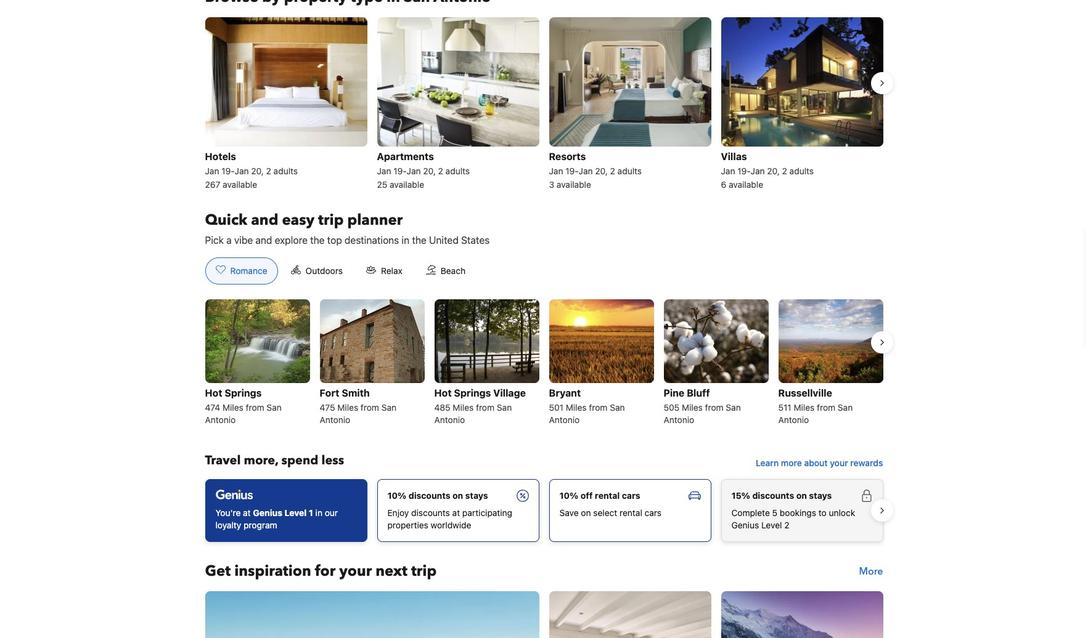 Task type: describe. For each thing, give the bounding box(es) containing it.
discounts for discounts
[[409, 491, 450, 501]]

5
[[772, 508, 778, 518]]

worldwide
[[431, 520, 471, 531]]

miles inside hot springs village 485 miles from san antonio
[[453, 403, 474, 413]]

san inside "pine bluff 505 miles from san antonio"
[[726, 403, 741, 413]]

2 for villas
[[782, 166, 787, 176]]

0 horizontal spatial level
[[285, 508, 307, 518]]

505
[[664, 403, 680, 413]]

romance
[[230, 266, 267, 276]]

in inside the quick and easy trip planner pick a vibe and explore the top destinations in the united states
[[402, 235, 410, 246]]

san inside fort smith 475 miles from san antonio
[[381, 403, 397, 413]]

united
[[429, 235, 459, 246]]

bryant 501 miles from san antonio
[[549, 388, 625, 425]]

more,
[[244, 452, 278, 469]]

19- for hotels
[[222, 166, 235, 176]]

for
[[315, 562, 335, 582]]

on for bookings
[[796, 491, 807, 501]]

participating
[[462, 508, 512, 518]]

bookings
[[780, 508, 816, 518]]

antonio inside fort smith 475 miles from san antonio
[[320, 415, 350, 425]]

pine bluff 505 miles from san antonio
[[664, 388, 741, 425]]

san inside russellville 511 miles from san antonio
[[838, 403, 853, 413]]

quick
[[205, 210, 247, 231]]

resorts jan 19-jan 20, 2 adults 3 available
[[549, 151, 642, 190]]

267
[[205, 179, 220, 190]]

next
[[376, 562, 407, 582]]

stays for 15% discounts on stays
[[809, 491, 832, 501]]

19- for resorts
[[566, 166, 579, 176]]

3
[[549, 179, 554, 190]]

about
[[804, 458, 828, 469]]

miles inside the bryant 501 miles from san antonio
[[566, 403, 587, 413]]

7 jan from the left
[[721, 166, 735, 176]]

explore
[[275, 235, 308, 246]]

resorts
[[549, 151, 586, 162]]

25
[[377, 179, 387, 190]]

get inspiration for your next trip
[[205, 562, 437, 582]]

hot for hot springs
[[205, 388, 222, 399]]

you're
[[215, 508, 241, 518]]

planner
[[347, 210, 403, 231]]

available for hotels
[[223, 179, 257, 190]]

quick and easy trip planner pick a vibe and explore the top destinations in the united states
[[205, 210, 490, 246]]

485
[[434, 403, 450, 413]]

save
[[560, 508, 579, 518]]

4 jan from the left
[[407, 166, 421, 176]]

on for at
[[453, 491, 463, 501]]

villas
[[721, 151, 747, 162]]

474
[[205, 403, 220, 413]]

russellville 511 miles from san antonio
[[778, 388, 853, 425]]

complete
[[732, 508, 770, 518]]

2 the from the left
[[412, 235, 427, 246]]

hotels jan 19-jan 20, 2 adults 267 available
[[205, 151, 298, 190]]

6
[[721, 179, 726, 190]]

from inside fort smith 475 miles from san antonio
[[361, 403, 379, 413]]

511
[[778, 403, 791, 413]]

russellville
[[778, 388, 832, 399]]

bluff
[[687, 388, 710, 399]]

tab list containing romance
[[195, 258, 486, 285]]

loyalty
[[215, 520, 241, 531]]

from inside hot springs village 485 miles from san antonio
[[476, 403, 495, 413]]

2 for hotels
[[266, 166, 271, 176]]

rewards
[[850, 458, 883, 469]]

easy
[[282, 210, 315, 231]]

off
[[581, 491, 593, 501]]

available for resorts
[[557, 179, 591, 190]]

1 vertical spatial cars
[[645, 508, 662, 518]]

your for for
[[339, 562, 372, 582]]

at inside the enjoy discounts at participating properties worldwide
[[452, 508, 460, 518]]

8 jan from the left
[[751, 166, 765, 176]]

10% for 10% discounts on stays
[[388, 491, 406, 501]]

our
[[325, 508, 338, 518]]

in inside in our loyalty program
[[315, 508, 322, 518]]

san inside hot springs village 485 miles from san antonio
[[497, 403, 512, 413]]

miles inside "pine bluff 505 miles from san antonio"
[[682, 403, 703, 413]]

save on select rental cars
[[560, 508, 662, 518]]

outdoors button
[[280, 258, 353, 285]]

travel
[[205, 452, 241, 469]]

enjoy
[[388, 508, 409, 518]]

travel more, spend less
[[205, 452, 344, 469]]

10% off rental cars
[[560, 491, 640, 501]]

complete 5 bookings to unlock genius level 2
[[732, 508, 855, 531]]

springs for 474
[[225, 388, 262, 399]]

learn
[[756, 458, 779, 469]]

antonio inside hot springs 474 miles from san antonio
[[205, 415, 236, 425]]

1 vertical spatial and
[[256, 235, 272, 246]]

trip inside the quick and easy trip planner pick a vibe and explore the top destinations in the united states
[[318, 210, 344, 231]]

2 for apartments
[[438, 166, 443, 176]]

apartments jan 19-jan 20, 2 adults 25 available
[[377, 151, 470, 190]]

enjoy discounts at participating properties worldwide
[[388, 508, 512, 531]]

15%
[[732, 491, 750, 501]]

1 at from the left
[[243, 508, 251, 518]]

available for villas
[[729, 179, 763, 190]]

antonio inside russellville 511 miles from san antonio
[[778, 415, 809, 425]]

inspiration
[[234, 562, 311, 582]]

relax button
[[356, 258, 413, 285]]

destinations
[[345, 235, 399, 246]]

adults for hotels
[[274, 166, 298, 176]]

20, for hotels
[[251, 166, 264, 176]]

more
[[859, 565, 883, 579]]



Task type: vqa. For each thing, say whether or not it's contained in the screenshot.
second details from the top of the page
no



Task type: locate. For each thing, give the bounding box(es) containing it.
4 adults from the left
[[790, 166, 814, 176]]

properties
[[388, 520, 428, 531]]

3 19- from the left
[[566, 166, 579, 176]]

4 20, from the left
[[767, 166, 780, 176]]

2 vertical spatial region
[[195, 475, 893, 547]]

trip
[[318, 210, 344, 231], [411, 562, 437, 582]]

2 inside complete 5 bookings to unlock genius level 2
[[784, 520, 790, 531]]

0 horizontal spatial stays
[[465, 491, 488, 501]]

2 antonio from the left
[[320, 415, 350, 425]]

antonio down "501"
[[549, 415, 580, 425]]

15% discounts on stays
[[732, 491, 832, 501]]

adults
[[274, 166, 298, 176], [446, 166, 470, 176], [618, 166, 642, 176], [790, 166, 814, 176]]

19- down 'hotels'
[[222, 166, 235, 176]]

the left top on the top
[[310, 235, 325, 246]]

region containing hot springs
[[195, 295, 893, 433]]

from right '474' on the left of the page
[[246, 403, 264, 413]]

san inside the bryant 501 miles from san antonio
[[610, 403, 625, 413]]

1 horizontal spatial genius
[[732, 520, 759, 531]]

0 vertical spatial genius
[[253, 508, 282, 518]]

pick
[[205, 235, 224, 246]]

antonio down 485
[[434, 415, 465, 425]]

0 horizontal spatial at
[[243, 508, 251, 518]]

0 horizontal spatial on
[[453, 491, 463, 501]]

available inside hotels jan 19-jan 20, 2 adults 267 available
[[223, 179, 257, 190]]

0 vertical spatial and
[[251, 210, 278, 231]]

1 horizontal spatial the
[[412, 235, 427, 246]]

0 horizontal spatial genius
[[253, 508, 282, 518]]

2 from from the left
[[361, 403, 379, 413]]

1 jan from the left
[[205, 166, 219, 176]]

1 horizontal spatial stays
[[809, 491, 832, 501]]

at up the worldwide
[[452, 508, 460, 518]]

from down village
[[476, 403, 495, 413]]

more
[[781, 458, 802, 469]]

available for apartments
[[390, 179, 424, 190]]

20, for villas
[[767, 166, 780, 176]]

available right 267 at the top of the page
[[223, 179, 257, 190]]

antonio down 475
[[320, 415, 350, 425]]

6 from from the left
[[817, 403, 836, 413]]

1 10% from the left
[[388, 491, 406, 501]]

relax
[[381, 266, 402, 276]]

3 20, from the left
[[595, 166, 608, 176]]

1 springs from the left
[[225, 388, 262, 399]]

0 horizontal spatial the
[[310, 235, 325, 246]]

hot up 485
[[434, 388, 452, 399]]

1 available from the left
[[223, 179, 257, 190]]

the left the united
[[412, 235, 427, 246]]

and
[[251, 210, 278, 231], [256, 235, 272, 246]]

and up vibe
[[251, 210, 278, 231]]

miles down russellville on the right
[[794, 403, 815, 413]]

1 region from the top
[[195, 12, 893, 196]]

discounts down the 10% discounts on stays
[[411, 508, 450, 518]]

20,
[[251, 166, 264, 176], [423, 166, 436, 176], [595, 166, 608, 176], [767, 166, 780, 176]]

cars up save on select rental cars
[[622, 491, 640, 501]]

hot for hot springs village
[[434, 388, 452, 399]]

2 inside the apartments jan 19-jan 20, 2 adults 25 available
[[438, 166, 443, 176]]

0 horizontal spatial cars
[[622, 491, 640, 501]]

20, inside the apartments jan 19-jan 20, 2 adults 25 available
[[423, 166, 436, 176]]

miles inside russellville 511 miles from san antonio
[[794, 403, 815, 413]]

program
[[244, 520, 277, 531]]

level inside complete 5 bookings to unlock genius level 2
[[761, 520, 782, 531]]

springs for village
[[454, 388, 491, 399]]

2 jan from the left
[[235, 166, 249, 176]]

2 springs from the left
[[454, 388, 491, 399]]

get
[[205, 562, 231, 582]]

5 miles from the left
[[682, 403, 703, 413]]

2 san from the left
[[381, 403, 397, 413]]

hot inside hot springs 474 miles from san antonio
[[205, 388, 222, 399]]

trip up top on the top
[[318, 210, 344, 231]]

antonio inside hot springs village 485 miles from san antonio
[[434, 415, 465, 425]]

stays up to
[[809, 491, 832, 501]]

1 horizontal spatial trip
[[411, 562, 437, 582]]

2 for resorts
[[610, 166, 615, 176]]

on up the enjoy discounts at participating properties worldwide
[[453, 491, 463, 501]]

0 vertical spatial level
[[285, 508, 307, 518]]

from down russellville on the right
[[817, 403, 836, 413]]

20, for resorts
[[595, 166, 608, 176]]

level
[[285, 508, 307, 518], [761, 520, 782, 531]]

rental
[[595, 491, 620, 501], [620, 508, 642, 518]]

501
[[549, 403, 564, 413]]

learn more about your rewards link
[[751, 452, 888, 475]]

hot inside hot springs village 485 miles from san antonio
[[434, 388, 452, 399]]

from inside hot springs 474 miles from san antonio
[[246, 403, 264, 413]]

19-
[[222, 166, 235, 176], [394, 166, 407, 176], [566, 166, 579, 176], [738, 166, 751, 176]]

san
[[267, 403, 282, 413], [381, 403, 397, 413], [497, 403, 512, 413], [610, 403, 625, 413], [726, 403, 741, 413], [838, 403, 853, 413]]

20, inside villas jan 19-jan 20, 2 adults 6 available
[[767, 166, 780, 176]]

miles right '474' on the left of the page
[[223, 403, 243, 413]]

3 from from the left
[[476, 403, 495, 413]]

1 vertical spatial in
[[315, 508, 322, 518]]

2 inside hotels jan 19-jan 20, 2 adults 267 available
[[266, 166, 271, 176]]

available right 25
[[390, 179, 424, 190]]

19- for villas
[[738, 166, 751, 176]]

springs inside hot springs 474 miles from san antonio
[[225, 388, 262, 399]]

discounts up the enjoy discounts at participating properties worldwide
[[409, 491, 450, 501]]

san left 505
[[610, 403, 625, 413]]

1 vertical spatial level
[[761, 520, 782, 531]]

2 available from the left
[[390, 179, 424, 190]]

villas jan 19-jan 20, 2 adults 6 available
[[721, 151, 814, 190]]

3 available from the left
[[557, 179, 591, 190]]

apartments
[[377, 151, 434, 162]]

at up program
[[243, 508, 251, 518]]

3 miles from the left
[[453, 403, 474, 413]]

2 adults from the left
[[446, 166, 470, 176]]

available inside the apartments jan 19-jan 20, 2 adults 25 available
[[390, 179, 424, 190]]

discounts up 5
[[752, 491, 794, 501]]

adults for apartments
[[446, 166, 470, 176]]

0 horizontal spatial 10%
[[388, 491, 406, 501]]

10% discounts on stays
[[388, 491, 488, 501]]

stays up participating
[[465, 491, 488, 501]]

1 19- from the left
[[222, 166, 235, 176]]

2 inside villas jan 19-jan 20, 2 adults 6 available
[[782, 166, 787, 176]]

0 vertical spatial region
[[195, 12, 893, 196]]

hotels
[[205, 151, 236, 162]]

0 vertical spatial cars
[[622, 491, 640, 501]]

1 from from the left
[[246, 403, 264, 413]]

jan
[[205, 166, 219, 176], [235, 166, 249, 176], [377, 166, 391, 176], [407, 166, 421, 176], [549, 166, 563, 176], [579, 166, 593, 176], [721, 166, 735, 176], [751, 166, 765, 176]]

your right about at the right
[[830, 458, 848, 469]]

miles down the bluff
[[682, 403, 703, 413]]

beach
[[441, 266, 466, 276]]

0 vertical spatial rental
[[595, 491, 620, 501]]

adults inside resorts jan 19-jan 20, 2 adults 3 available
[[618, 166, 642, 176]]

1 horizontal spatial in
[[402, 235, 410, 246]]

hot springs village 485 miles from san antonio
[[434, 388, 526, 425]]

antonio down 511
[[778, 415, 809, 425]]

2
[[266, 166, 271, 176], [438, 166, 443, 176], [610, 166, 615, 176], [782, 166, 787, 176], [784, 520, 790, 531]]

1 vertical spatial trip
[[411, 562, 437, 582]]

10% up enjoy at the bottom of the page
[[388, 491, 406, 501]]

in right the 1
[[315, 508, 322, 518]]

vibe
[[234, 235, 253, 246]]

0 horizontal spatial springs
[[225, 388, 262, 399]]

1 horizontal spatial cars
[[645, 508, 662, 518]]

0 vertical spatial in
[[402, 235, 410, 246]]

3 adults from the left
[[618, 166, 642, 176]]

1 adults from the left
[[274, 166, 298, 176]]

stays for 10% discounts on stays
[[465, 491, 488, 501]]

discounts
[[409, 491, 450, 501], [752, 491, 794, 501], [411, 508, 450, 518]]

from right "501"
[[589, 403, 608, 413]]

20, inside resorts jan 19-jan 20, 2 adults 3 available
[[595, 166, 608, 176]]

19- down apartments
[[394, 166, 407, 176]]

trip right next
[[411, 562, 437, 582]]

adults inside villas jan 19-jan 20, 2 adults 6 available
[[790, 166, 814, 176]]

0 vertical spatial your
[[830, 458, 848, 469]]

5 from from the left
[[705, 403, 724, 413]]

2 10% from the left
[[560, 491, 579, 501]]

4 antonio from the left
[[549, 415, 580, 425]]

1 horizontal spatial your
[[830, 458, 848, 469]]

on up bookings at the bottom right
[[796, 491, 807, 501]]

1 vertical spatial genius
[[732, 520, 759, 531]]

4 19- from the left
[[738, 166, 751, 176]]

from inside "pine bluff 505 miles from san antonio"
[[705, 403, 724, 413]]

tab list
[[195, 258, 486, 285]]

fort smith 475 miles from san antonio
[[320, 388, 397, 425]]

discounts for 5
[[752, 491, 794, 501]]

your for about
[[830, 458, 848, 469]]

10%
[[388, 491, 406, 501], [560, 491, 579, 501]]

region containing hotels
[[195, 12, 893, 196]]

antonio
[[205, 415, 236, 425], [320, 415, 350, 425], [434, 415, 465, 425], [549, 415, 580, 425], [664, 415, 694, 425], [778, 415, 809, 425]]

antonio inside "pine bluff 505 miles from san antonio"
[[664, 415, 694, 425]]

in up relax
[[402, 235, 410, 246]]

hot up '474' on the left of the page
[[205, 388, 222, 399]]

0 vertical spatial trip
[[318, 210, 344, 231]]

beach button
[[415, 258, 476, 285]]

you're at genius level 1
[[215, 508, 313, 518]]

475
[[320, 403, 335, 413]]

10% up save
[[560, 491, 579, 501]]

to
[[819, 508, 827, 518]]

available right 6 at the top right
[[729, 179, 763, 190]]

hot
[[205, 388, 222, 399], [434, 388, 452, 399]]

0 horizontal spatial in
[[315, 508, 322, 518]]

3 san from the left
[[497, 403, 512, 413]]

5 san from the left
[[726, 403, 741, 413]]

miles right 485
[[453, 403, 474, 413]]

springs inside hot springs village 485 miles from san antonio
[[454, 388, 491, 399]]

10% for 10% off rental cars
[[560, 491, 579, 501]]

19- inside resorts jan 19-jan 20, 2 adults 3 available
[[566, 166, 579, 176]]

outdoors
[[306, 266, 343, 276]]

less
[[321, 452, 344, 469]]

19- down villas
[[738, 166, 751, 176]]

adults inside the apartments jan 19-jan 20, 2 adults 25 available
[[446, 166, 470, 176]]

genius inside complete 5 bookings to unlock genius level 2
[[732, 520, 759, 531]]

san down village
[[497, 403, 512, 413]]

3 jan from the left
[[377, 166, 391, 176]]

romance button
[[205, 258, 278, 285]]

san inside hot springs 474 miles from san antonio
[[267, 403, 282, 413]]

a
[[226, 235, 232, 246]]

2 at from the left
[[452, 508, 460, 518]]

1 horizontal spatial at
[[452, 508, 460, 518]]

bryant
[[549, 388, 581, 399]]

1 horizontal spatial hot
[[434, 388, 452, 399]]

cars right select
[[645, 508, 662, 518]]

1 miles from the left
[[223, 403, 243, 413]]

more link
[[859, 562, 883, 582]]

rental up select
[[595, 491, 620, 501]]

6 jan from the left
[[579, 166, 593, 176]]

smith
[[342, 388, 370, 399]]

miles down the bryant
[[566, 403, 587, 413]]

19- inside the apartments jan 19-jan 20, 2 adults 25 available
[[394, 166, 407, 176]]

available
[[223, 179, 257, 190], [390, 179, 424, 190], [557, 179, 591, 190], [729, 179, 763, 190]]

level left the 1
[[285, 508, 307, 518]]

miles down smith
[[337, 403, 358, 413]]

2 hot from the left
[[434, 388, 452, 399]]

spend
[[281, 452, 318, 469]]

your
[[830, 458, 848, 469], [339, 562, 372, 582]]

1 hot from the left
[[205, 388, 222, 399]]

4 available from the left
[[729, 179, 763, 190]]

region containing 10% discounts on stays
[[195, 475, 893, 547]]

19- for apartments
[[394, 166, 407, 176]]

fort
[[320, 388, 339, 399]]

3 antonio from the left
[[434, 415, 465, 425]]

from inside the bryant 501 miles from san antonio
[[589, 403, 608, 413]]

from
[[246, 403, 264, 413], [361, 403, 379, 413], [476, 403, 495, 413], [589, 403, 608, 413], [705, 403, 724, 413], [817, 403, 836, 413]]

the
[[310, 235, 325, 246], [412, 235, 427, 246]]

miles inside hot springs 474 miles from san antonio
[[223, 403, 243, 413]]

adults inside hotels jan 19-jan 20, 2 adults 267 available
[[274, 166, 298, 176]]

and right vibe
[[256, 235, 272, 246]]

springs
[[225, 388, 262, 399], [454, 388, 491, 399]]

from inside russellville 511 miles from san antonio
[[817, 403, 836, 413]]

stays
[[465, 491, 488, 501], [809, 491, 832, 501]]

your right for
[[339, 562, 372, 582]]

blue genius logo image
[[215, 490, 253, 500], [215, 490, 253, 500]]

1 horizontal spatial 10%
[[560, 491, 579, 501]]

1
[[309, 508, 313, 518]]

san up travel more, spend less
[[267, 403, 282, 413]]

pine
[[664, 388, 685, 399]]

2 miles from the left
[[337, 403, 358, 413]]

cars
[[622, 491, 640, 501], [645, 508, 662, 518]]

6 antonio from the left
[[778, 415, 809, 425]]

on
[[453, 491, 463, 501], [796, 491, 807, 501], [581, 508, 591, 518]]

2 stays from the left
[[809, 491, 832, 501]]

in our loyalty program
[[215, 508, 338, 531]]

available right 3
[[557, 179, 591, 190]]

on right save
[[581, 508, 591, 518]]

1 san from the left
[[267, 403, 282, 413]]

states
[[461, 235, 490, 246]]

genius
[[253, 508, 282, 518], [732, 520, 759, 531]]

19- inside hotels jan 19-jan 20, 2 adults 267 available
[[222, 166, 235, 176]]

4 miles from the left
[[566, 403, 587, 413]]

2 region from the top
[[195, 295, 893, 433]]

available inside villas jan 19-jan 20, 2 adults 6 available
[[729, 179, 763, 190]]

1 stays from the left
[[465, 491, 488, 501]]

19- inside villas jan 19-jan 20, 2 adults 6 available
[[738, 166, 751, 176]]

miles inside fort smith 475 miles from san antonio
[[337, 403, 358, 413]]

available inside resorts jan 19-jan 20, 2 adults 3 available
[[557, 179, 591, 190]]

level down 5
[[761, 520, 782, 531]]

2 20, from the left
[[423, 166, 436, 176]]

san left 511
[[726, 403, 741, 413]]

1 horizontal spatial on
[[581, 508, 591, 518]]

20, for apartments
[[423, 166, 436, 176]]

rental right select
[[620, 508, 642, 518]]

1 the from the left
[[310, 235, 325, 246]]

1 vertical spatial region
[[195, 295, 893, 433]]

19- down resorts on the right top of page
[[566, 166, 579, 176]]

learn more about your rewards
[[756, 458, 883, 469]]

village
[[493, 388, 526, 399]]

adults for resorts
[[618, 166, 642, 176]]

genius down complete
[[732, 520, 759, 531]]

1 horizontal spatial level
[[761, 520, 782, 531]]

1 vertical spatial rental
[[620, 508, 642, 518]]

antonio down 505
[[664, 415, 694, 425]]

antonio down '474' on the left of the page
[[205, 415, 236, 425]]

2 inside resorts jan 19-jan 20, 2 adults 3 available
[[610, 166, 615, 176]]

adults for villas
[[790, 166, 814, 176]]

hot springs 474 miles from san antonio
[[205, 388, 282, 425]]

4 from from the left
[[589, 403, 608, 413]]

0 horizontal spatial hot
[[205, 388, 222, 399]]

from down the bluff
[[705, 403, 724, 413]]

discounts inside the enjoy discounts at participating properties worldwide
[[411, 508, 450, 518]]

5 antonio from the left
[[664, 415, 694, 425]]

unlock
[[829, 508, 855, 518]]

san left 485
[[381, 403, 397, 413]]

2 horizontal spatial on
[[796, 491, 807, 501]]

select
[[593, 508, 617, 518]]

region
[[195, 12, 893, 196], [195, 295, 893, 433], [195, 475, 893, 547]]

3 region from the top
[[195, 475, 893, 547]]

at
[[243, 508, 251, 518], [452, 508, 460, 518]]

5 jan from the left
[[549, 166, 563, 176]]

1 horizontal spatial springs
[[454, 388, 491, 399]]

miles
[[223, 403, 243, 413], [337, 403, 358, 413], [453, 403, 474, 413], [566, 403, 587, 413], [682, 403, 703, 413], [794, 403, 815, 413]]

1 20, from the left
[[251, 166, 264, 176]]

4 san from the left
[[610, 403, 625, 413]]

0 horizontal spatial trip
[[318, 210, 344, 231]]

6 miles from the left
[[794, 403, 815, 413]]

6 san from the left
[[838, 403, 853, 413]]

0 horizontal spatial your
[[339, 562, 372, 582]]

san up rewards
[[838, 403, 853, 413]]

1 vertical spatial your
[[339, 562, 372, 582]]

20, inside hotels jan 19-jan 20, 2 adults 267 available
[[251, 166, 264, 176]]

in
[[402, 235, 410, 246], [315, 508, 322, 518]]

1 antonio from the left
[[205, 415, 236, 425]]

from down smith
[[361, 403, 379, 413]]

2 19- from the left
[[394, 166, 407, 176]]

antonio inside the bryant 501 miles from san antonio
[[549, 415, 580, 425]]

top
[[327, 235, 342, 246]]

genius up program
[[253, 508, 282, 518]]



